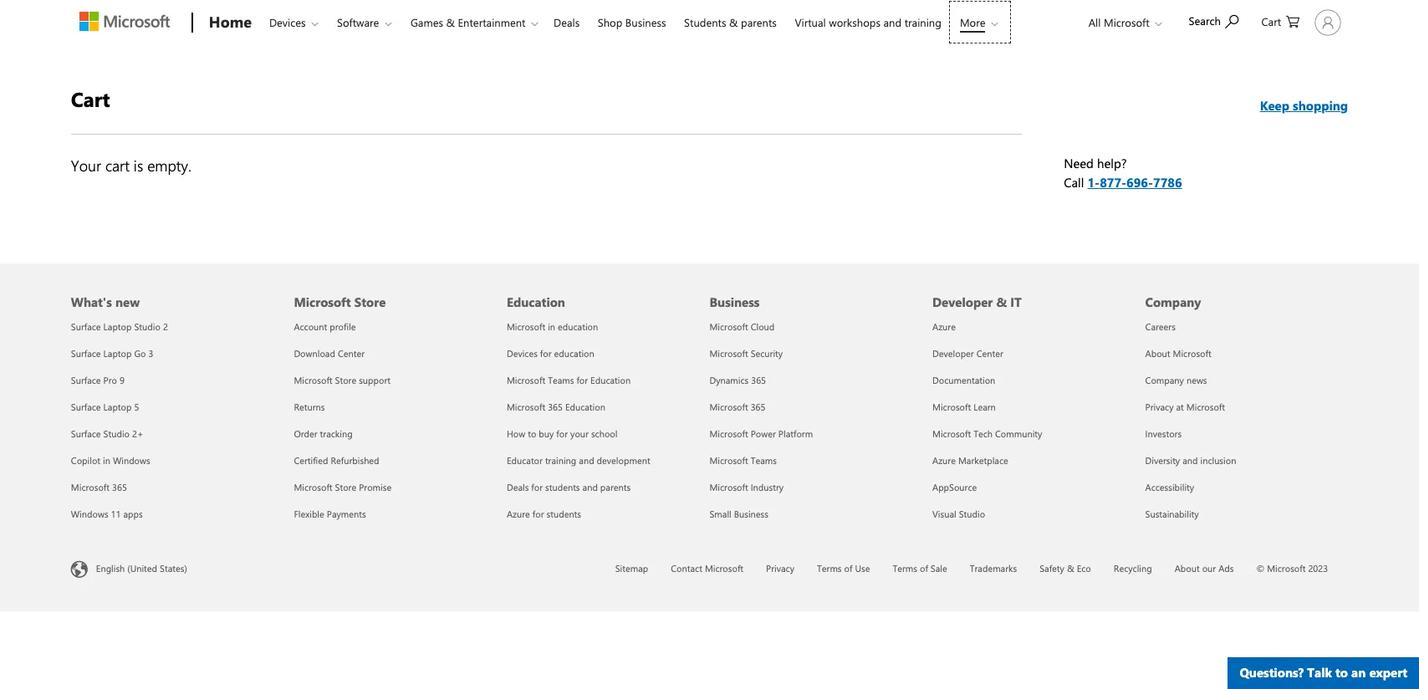 Task type: describe. For each thing, give the bounding box(es) containing it.
surface laptop go 3 link
[[71, 347, 153, 360]]

365 up 11
[[112, 481, 127, 493]]

teams for microsoft teams
[[751, 454, 777, 467]]

microsoft store support
[[294, 374, 391, 386]]

surface laptop go 3
[[71, 347, 153, 360]]

terms of sale
[[893, 562, 947, 575]]

1 horizontal spatial microsoft 365 link
[[710, 401, 766, 413]]

2+
[[132, 427, 143, 440]]

company news
[[1146, 374, 1207, 386]]

safety & eco link
[[1040, 562, 1091, 575]]

questions? talk to an expert button
[[1228, 657, 1419, 689]]

students
[[684, 15, 726, 29]]

microsoft down "download"
[[294, 374, 333, 386]]

download
[[294, 347, 335, 360]]

company heading
[[1146, 263, 1338, 314]]

devices for devices
[[269, 15, 306, 29]]

microsoft cloud
[[710, 320, 775, 333]]

in for education
[[548, 320, 555, 333]]

cart link
[[1262, 1, 1300, 41]]

microsoft down documentation
[[933, 401, 971, 413]]

industry
[[751, 481, 784, 493]]

store for microsoft store
[[354, 294, 386, 310]]

community
[[995, 427, 1043, 440]]

and down your
[[579, 454, 594, 467]]

appsource
[[933, 481, 977, 493]]

laptop for 5
[[103, 401, 132, 413]]

cloud
[[751, 320, 775, 333]]

sustainability
[[1146, 508, 1199, 520]]

azure marketplace
[[933, 454, 1008, 467]]

privacy for privacy at microsoft
[[1146, 401, 1174, 413]]

teams for microsoft teams for education
[[548, 374, 574, 386]]

footer resource links element
[[0, 263, 1419, 534]]

about for about our ads
[[1175, 562, 1200, 575]]

returns
[[294, 401, 325, 413]]

5
[[134, 401, 139, 413]]

microsoft security link
[[710, 347, 783, 360]]

how
[[507, 427, 525, 440]]

business inside heading
[[710, 294, 760, 310]]

microsoft down microsoft learn
[[933, 427, 971, 440]]

© microsoft 2023
[[1257, 562, 1328, 575]]

deals link
[[546, 1, 587, 41]]

contact microsoft link
[[671, 562, 744, 575]]

laptop for go
[[103, 347, 132, 360]]

deals for students and parents
[[507, 481, 631, 493]]

of for use
[[844, 562, 853, 575]]

careers
[[1146, 320, 1176, 333]]

small
[[710, 508, 732, 520]]

devices for education link
[[507, 347, 594, 360]]

microsoft in education
[[507, 320, 598, 333]]

terms for terms of use
[[817, 562, 842, 575]]

talk
[[1308, 664, 1332, 681]]

use
[[855, 562, 870, 575]]

students & parents
[[684, 15, 777, 29]]

your cart is empty.
[[71, 156, 191, 176]]

how to buy for your school link
[[507, 427, 618, 440]]

& for safety
[[1067, 562, 1075, 575]]

company for company
[[1146, 294, 1201, 310]]

refurbished
[[331, 454, 379, 467]]

0 vertical spatial parents
[[741, 15, 777, 29]]

1-
[[1088, 174, 1100, 190]]

microsoft down certified
[[294, 481, 333, 493]]

microsoft right ©
[[1267, 562, 1306, 575]]

privacy at microsoft
[[1146, 401, 1225, 413]]

english
[[96, 562, 125, 574]]

& for students
[[729, 15, 738, 29]]

states)
[[160, 562, 187, 574]]

parents inside footer resource links element
[[600, 481, 631, 493]]

educator training and development
[[507, 454, 650, 467]]

copilot
[[71, 454, 100, 467]]

azure for azure marketplace
[[933, 454, 956, 467]]

microsoft up dynamics
[[710, 347, 748, 360]]

to inside 'popup button'
[[1336, 664, 1348, 681]]

0 horizontal spatial windows
[[71, 508, 108, 520]]

surface for surface laptop studio 2
[[71, 320, 101, 333]]

microsoft up microsoft teams 'link'
[[710, 427, 748, 440]]

9
[[120, 374, 125, 386]]

games & entertainment
[[411, 15, 526, 29]]

microsoft power platform
[[710, 427, 813, 440]]

support
[[359, 374, 391, 386]]

microsoft down dynamics
[[710, 401, 748, 413]]

for for devices
[[540, 347, 552, 360]]

how to buy for your school
[[507, 427, 618, 440]]

english (united states) link
[[71, 560, 207, 580]]

security
[[751, 347, 783, 360]]

tech
[[974, 427, 993, 440]]

laptop for studio
[[103, 320, 132, 333]]

sitemap
[[615, 562, 648, 575]]

games
[[411, 15, 443, 29]]

home link
[[201, 1, 257, 46]]

virtual workshops and training link
[[787, 1, 949, 41]]

cart inside cart link
[[1262, 14, 1281, 28]]

inclusion
[[1201, 454, 1237, 467]]

microsoft up devices for education link
[[507, 320, 545, 333]]

©
[[1257, 562, 1265, 575]]

diversity
[[1146, 454, 1180, 467]]

and down educator training and development
[[583, 481, 598, 493]]

training inside footer resource links element
[[545, 454, 577, 467]]

studio for visual studio
[[959, 508, 985, 520]]

developer for developer & it
[[933, 294, 993, 310]]

questions?
[[1240, 664, 1304, 681]]

devices for devices for education
[[507, 347, 538, 360]]

microsoft in education link
[[507, 320, 598, 333]]

microsoft up microsoft security link
[[710, 320, 748, 333]]

diversity and inclusion link
[[1146, 454, 1237, 467]]

about our ads
[[1175, 562, 1234, 575]]

at
[[1176, 401, 1184, 413]]

business for small
[[734, 508, 769, 520]]

games & entertainment button
[[400, 1, 552, 43]]

azure for azure for students
[[507, 508, 530, 520]]

1 vertical spatial education
[[591, 374, 631, 386]]

all microsoft
[[1089, 15, 1150, 29]]

shop business link
[[590, 1, 674, 41]]

devices button
[[258, 1, 332, 43]]

go
[[134, 347, 146, 360]]

to inside footer resource links element
[[528, 427, 536, 440]]

marketplace
[[958, 454, 1008, 467]]

microsoft learn link
[[933, 401, 996, 413]]

education for microsoft in education
[[558, 320, 598, 333]]

flexible
[[294, 508, 324, 520]]

all
[[1089, 15, 1101, 29]]

microsoft 365 education
[[507, 401, 606, 413]]

for for deals
[[531, 481, 543, 493]]

documentation
[[933, 374, 996, 386]]

center for developer
[[977, 347, 1003, 360]]

news
[[1187, 374, 1207, 386]]

microsoft inside heading
[[294, 294, 351, 310]]

& for developer
[[996, 294, 1007, 310]]

microsoft down devices for education
[[507, 374, 545, 386]]

power
[[751, 427, 776, 440]]

developer for developer center
[[933, 347, 974, 360]]

what's new
[[71, 294, 140, 310]]

7786
[[1153, 174, 1182, 190]]

education inside "heading"
[[507, 294, 565, 310]]

1 horizontal spatial microsoft 365
[[710, 401, 766, 413]]

accessibility link
[[1146, 481, 1194, 493]]

your
[[571, 427, 589, 440]]



Task type: vqa. For each thing, say whether or not it's contained in the screenshot.
1 link for Microsoft 365 Apps for business
no



Task type: locate. For each thing, give the bounding box(es) containing it.
for down microsoft in education link
[[540, 347, 552, 360]]

0 vertical spatial in
[[548, 320, 555, 333]]

education up microsoft teams for education
[[554, 347, 594, 360]]

azure down the educator
[[507, 508, 530, 520]]

studio right visual
[[959, 508, 985, 520]]

of left sale
[[920, 562, 928, 575]]

surface up copilot
[[71, 427, 101, 440]]

0 vertical spatial windows
[[113, 454, 150, 467]]

& right games
[[446, 15, 455, 29]]

877-
[[1100, 174, 1127, 190]]

store for microsoft store promise
[[335, 481, 356, 493]]

windows 11 apps link
[[71, 508, 143, 520]]

2 vertical spatial store
[[335, 481, 356, 493]]

0 horizontal spatial in
[[103, 454, 110, 467]]

store inside heading
[[354, 294, 386, 310]]

education up 'school' at the left bottom of page
[[591, 374, 631, 386]]

surface studio 2+ link
[[71, 427, 143, 440]]

1 vertical spatial laptop
[[103, 347, 132, 360]]

keep shopping link
[[1260, 97, 1348, 114]]

0 horizontal spatial about
[[1146, 347, 1171, 360]]

4 surface from the top
[[71, 401, 101, 413]]

microsoft 365 education link
[[507, 401, 606, 413]]

cart up 'your'
[[71, 85, 110, 112]]

sale
[[931, 562, 947, 575]]

about down careers
[[1146, 347, 1171, 360]]

microsoft store support link
[[294, 374, 391, 386]]

1 vertical spatial to
[[1336, 664, 1348, 681]]

& inside students & parents link
[[729, 15, 738, 29]]

investors link
[[1146, 427, 1182, 440]]

2 vertical spatial business
[[734, 508, 769, 520]]

microsoft right at
[[1187, 401, 1225, 413]]

0 horizontal spatial parents
[[600, 481, 631, 493]]

cart
[[105, 156, 130, 176]]

buy
[[539, 427, 554, 440]]

1-877-696-7786 link
[[1088, 174, 1182, 190]]

1 vertical spatial company
[[1146, 374, 1184, 386]]

for down deals for students and parents link
[[533, 508, 544, 520]]

platform
[[779, 427, 813, 440]]

azure marketplace link
[[933, 454, 1008, 467]]

payments
[[327, 508, 366, 520]]

0 vertical spatial microsoft 365 link
[[710, 401, 766, 413]]

1 vertical spatial deals
[[507, 481, 529, 493]]

2 vertical spatial education
[[565, 401, 606, 413]]

download center
[[294, 347, 365, 360]]

and right diversity
[[1183, 454, 1198, 467]]

microsoft store promise
[[294, 481, 392, 493]]

students down deals for students and parents
[[547, 508, 581, 520]]

developer inside heading
[[933, 294, 993, 310]]

microsoft tech community link
[[933, 427, 1043, 440]]

terms of use link
[[817, 562, 870, 575]]

microsoft cloud link
[[710, 320, 775, 333]]

1 horizontal spatial terms
[[893, 562, 917, 575]]

0 vertical spatial privacy
[[1146, 401, 1174, 413]]

1 terms from the left
[[817, 562, 842, 575]]

company for company news
[[1146, 374, 1184, 386]]

business for shop
[[626, 15, 666, 29]]

privacy left at
[[1146, 401, 1174, 413]]

365 up how to buy for your school link
[[548, 401, 563, 413]]

2 developer from the top
[[933, 347, 974, 360]]

teams down power
[[751, 454, 777, 467]]

1 horizontal spatial about
[[1175, 562, 1200, 575]]

microsoft up small
[[710, 481, 748, 493]]

0 horizontal spatial center
[[338, 347, 365, 360]]

terms
[[817, 562, 842, 575], [893, 562, 917, 575]]

microsoft up 'news'
[[1173, 347, 1212, 360]]

trademarks
[[970, 562, 1017, 575]]

devices inside dropdown button
[[269, 15, 306, 29]]

0 horizontal spatial microsoft 365 link
[[71, 481, 127, 493]]

of
[[844, 562, 853, 575], [920, 562, 928, 575]]

privacy inside footer resource links element
[[1146, 401, 1174, 413]]

0 vertical spatial education
[[558, 320, 598, 333]]

diversity and inclusion
[[1146, 454, 1237, 467]]

educator training and development link
[[507, 454, 650, 467]]

2 horizontal spatial studio
[[959, 508, 985, 520]]

in right copilot
[[103, 454, 110, 467]]

1 horizontal spatial in
[[548, 320, 555, 333]]

surface left pro
[[71, 374, 101, 386]]

0 vertical spatial studio
[[134, 320, 161, 333]]

microsoft image
[[79, 12, 170, 31]]

2 terms from the left
[[893, 562, 917, 575]]

english (united states)
[[96, 562, 187, 574]]

educator
[[507, 454, 543, 467]]

your
[[71, 156, 101, 176]]

1 horizontal spatial parents
[[741, 15, 777, 29]]

2 surface from the top
[[71, 347, 101, 360]]

1 laptop from the top
[[103, 320, 132, 333]]

company up careers
[[1146, 294, 1201, 310]]

business right shop
[[626, 15, 666, 29]]

deals for deals
[[554, 15, 580, 29]]

& inside games & entertainment dropdown button
[[446, 15, 455, 29]]

microsoft teams for education
[[507, 374, 631, 386]]

1 vertical spatial microsoft 365 link
[[71, 481, 127, 493]]

microsoft down copilot
[[71, 481, 110, 493]]

deals down the educator
[[507, 481, 529, 493]]

1 horizontal spatial deals
[[554, 15, 580, 29]]

0 vertical spatial laptop
[[103, 320, 132, 333]]

1 surface from the top
[[71, 320, 101, 333]]

1 center from the left
[[338, 347, 365, 360]]

parents left virtual
[[741, 15, 777, 29]]

1 vertical spatial teams
[[751, 454, 777, 467]]

microsoft store heading
[[294, 263, 487, 314]]

1 horizontal spatial studio
[[134, 320, 161, 333]]

it
[[1011, 294, 1022, 310]]

0 horizontal spatial microsoft 365
[[71, 481, 127, 493]]

shop business
[[598, 15, 666, 29]]

studio for surface studio 2+
[[103, 427, 130, 440]]

windows left 11
[[71, 508, 108, 520]]

surface for surface laptop go 3
[[71, 347, 101, 360]]

microsoft 365 up windows 11 apps
[[71, 481, 127, 493]]

0 vertical spatial azure
[[933, 320, 956, 333]]

company news link
[[1146, 374, 1207, 386]]

microsoft teams for education link
[[507, 374, 631, 386]]

store up payments on the bottom
[[335, 481, 356, 493]]

business heading
[[710, 263, 913, 314]]

0 horizontal spatial teams
[[548, 374, 574, 386]]

business down microsoft industry link
[[734, 508, 769, 520]]

0 vertical spatial training
[[905, 15, 942, 29]]

azure up appsource link
[[933, 454, 956, 467]]

microsoft up account profile
[[294, 294, 351, 310]]

3
[[148, 347, 153, 360]]

devices down microsoft in education link
[[507, 347, 538, 360]]

of for sale
[[920, 562, 928, 575]]

company down about microsoft link
[[1146, 374, 1184, 386]]

surface laptop 5 link
[[71, 401, 139, 413]]

about left our
[[1175, 562, 1200, 575]]

laptop left go
[[103, 347, 132, 360]]

1 vertical spatial windows
[[71, 508, 108, 520]]

microsoft tech community
[[933, 427, 1043, 440]]

1 vertical spatial business
[[710, 294, 760, 310]]

education up microsoft in education link
[[507, 294, 565, 310]]

center up documentation
[[977, 347, 1003, 360]]

virtual
[[795, 15, 826, 29]]

education up devices for education link
[[558, 320, 598, 333]]

1 horizontal spatial cart
[[1262, 14, 1281, 28]]

education for devices for education
[[554, 347, 594, 360]]

1 vertical spatial about
[[1175, 562, 1200, 575]]

1 horizontal spatial center
[[977, 347, 1003, 360]]

2 vertical spatial azure
[[507, 508, 530, 520]]

1 vertical spatial store
[[335, 374, 356, 386]]

about inside footer resource links element
[[1146, 347, 1171, 360]]

0 vertical spatial company
[[1146, 294, 1201, 310]]

developer up azure link
[[933, 294, 993, 310]]

certified refurbished link
[[294, 454, 379, 467]]

education up your
[[565, 401, 606, 413]]

education heading
[[507, 263, 700, 314]]

deals for deals for students and parents
[[507, 481, 529, 493]]

download center link
[[294, 347, 365, 360]]

1 horizontal spatial of
[[920, 562, 928, 575]]

microsoft learn
[[933, 401, 996, 413]]

business up "microsoft cloud" link
[[710, 294, 760, 310]]

2023
[[1308, 562, 1328, 575]]

2 laptop from the top
[[103, 347, 132, 360]]

developer center
[[933, 347, 1003, 360]]

2 of from the left
[[920, 562, 928, 575]]

1 vertical spatial training
[[545, 454, 577, 467]]

0 horizontal spatial terms
[[817, 562, 842, 575]]

business
[[626, 15, 666, 29], [710, 294, 760, 310], [734, 508, 769, 520]]

about our ads link
[[1175, 562, 1234, 575]]

1 vertical spatial parents
[[600, 481, 631, 493]]

& for games
[[446, 15, 455, 29]]

for for azure
[[533, 508, 544, 520]]

dynamics
[[710, 374, 749, 386]]

microsoft 365 link
[[710, 401, 766, 413], [71, 481, 127, 493]]

devices right home
[[269, 15, 306, 29]]

microsoft up microsoft industry
[[710, 454, 748, 467]]

microsoft 365 link up windows 11 apps
[[71, 481, 127, 493]]

parents down development
[[600, 481, 631, 493]]

& inside developer & it heading
[[996, 294, 1007, 310]]

& left it at the right top of the page
[[996, 294, 1007, 310]]

0 vertical spatial to
[[528, 427, 536, 440]]

& right students
[[729, 15, 738, 29]]

company inside heading
[[1146, 294, 1201, 310]]

workshops
[[829, 15, 881, 29]]

365 up microsoft power platform link on the bottom of the page
[[751, 401, 766, 413]]

microsoft 365 link down dynamics 365
[[710, 401, 766, 413]]

2 center from the left
[[977, 347, 1003, 360]]

0 vertical spatial developer
[[933, 294, 993, 310]]

store up profile
[[354, 294, 386, 310]]

1 horizontal spatial teams
[[751, 454, 777, 467]]

2 company from the top
[[1146, 374, 1184, 386]]

deals
[[554, 15, 580, 29], [507, 481, 529, 493]]

0 vertical spatial teams
[[548, 374, 574, 386]]

empty.
[[147, 156, 191, 176]]

terms of use
[[817, 562, 870, 575]]

privacy for "privacy" link
[[766, 562, 795, 575]]

small business link
[[710, 508, 769, 520]]

for
[[540, 347, 552, 360], [577, 374, 588, 386], [557, 427, 568, 440], [531, 481, 543, 493], [533, 508, 544, 520]]

microsoft industry
[[710, 481, 784, 493]]

azure for azure link
[[933, 320, 956, 333]]

0 vertical spatial education
[[507, 294, 565, 310]]

call
[[1064, 174, 1084, 190]]

laptop down new
[[103, 320, 132, 333]]

0 horizontal spatial of
[[844, 562, 853, 575]]

in
[[548, 320, 555, 333], [103, 454, 110, 467]]

0 horizontal spatial to
[[528, 427, 536, 440]]

visual studio link
[[933, 508, 985, 520]]

microsoft 365 down dynamics 365
[[710, 401, 766, 413]]

training left the more
[[905, 15, 942, 29]]

0 vertical spatial store
[[354, 294, 386, 310]]

terms left the use
[[817, 562, 842, 575]]

surface laptop studio 2
[[71, 320, 168, 333]]

0 vertical spatial about
[[1146, 347, 1171, 360]]

surface
[[71, 320, 101, 333], [71, 347, 101, 360], [71, 374, 101, 386], [71, 401, 101, 413], [71, 427, 101, 440]]

about microsoft link
[[1146, 347, 1212, 360]]

microsoft right all
[[1104, 15, 1150, 29]]

0 vertical spatial microsoft 365
[[710, 401, 766, 413]]

an
[[1352, 664, 1366, 681]]

devices inside footer resource links element
[[507, 347, 538, 360]]

center for microsoft
[[338, 347, 365, 360]]

3 laptop from the top
[[103, 401, 132, 413]]

0 vertical spatial cart
[[1262, 14, 1281, 28]]

studio left 2+
[[103, 427, 130, 440]]

1 vertical spatial developer
[[933, 347, 974, 360]]

0 horizontal spatial training
[[545, 454, 577, 467]]

visual studio
[[933, 508, 985, 520]]

terms for terms of sale
[[893, 562, 917, 575]]

to left the an
[[1336, 664, 1348, 681]]

laptop left 5
[[103, 401, 132, 413]]

microsoft 365
[[710, 401, 766, 413], [71, 481, 127, 493]]

1 vertical spatial education
[[554, 347, 594, 360]]

for up azure for students
[[531, 481, 543, 493]]

1 horizontal spatial devices
[[507, 347, 538, 360]]

recycling
[[1114, 562, 1152, 575]]

developer & it heading
[[933, 263, 1125, 314]]

flexible payments link
[[294, 508, 366, 520]]

dynamics 365 link
[[710, 374, 766, 386]]

1 vertical spatial in
[[103, 454, 110, 467]]

teams up microsoft 365 education link at the left bottom
[[548, 374, 574, 386]]

for right buy
[[557, 427, 568, 440]]

1 horizontal spatial training
[[905, 15, 942, 29]]

about microsoft
[[1146, 347, 1212, 360]]

1 vertical spatial devices
[[507, 347, 538, 360]]

developer down azure link
[[933, 347, 974, 360]]

5 surface from the top
[[71, 427, 101, 440]]

1 horizontal spatial to
[[1336, 664, 1348, 681]]

devices
[[269, 15, 306, 29], [507, 347, 538, 360]]

2 vertical spatial studio
[[959, 508, 985, 520]]

keep shopping
[[1260, 97, 1348, 114]]

shopping
[[1293, 97, 1348, 114]]

0 vertical spatial business
[[626, 15, 666, 29]]

surface down what's
[[71, 320, 101, 333]]

software button
[[326, 1, 405, 43]]

cart right search search box
[[1262, 14, 1281, 28]]

privacy
[[1146, 401, 1174, 413], [766, 562, 795, 575]]

students down educator training and development link
[[545, 481, 580, 493]]

1 horizontal spatial privacy
[[1146, 401, 1174, 413]]

business inside "link"
[[626, 15, 666, 29]]

365 down security
[[751, 374, 766, 386]]

surface for surface pro 9
[[71, 374, 101, 386]]

store for microsoft store support
[[335, 374, 356, 386]]

1 vertical spatial students
[[547, 508, 581, 520]]

ads
[[1219, 562, 1234, 575]]

students for deals
[[545, 481, 580, 493]]

certified
[[294, 454, 328, 467]]

0 horizontal spatial cart
[[71, 85, 110, 112]]

and right workshops
[[884, 15, 902, 29]]

0 vertical spatial students
[[545, 481, 580, 493]]

about for about microsoft
[[1146, 347, 1171, 360]]

2 vertical spatial laptop
[[103, 401, 132, 413]]

our
[[1202, 562, 1216, 575]]

surface down surface pro 9 link
[[71, 401, 101, 413]]

surface up surface pro 9 link
[[71, 347, 101, 360]]

in up devices for education link
[[548, 320, 555, 333]]

0 vertical spatial devices
[[269, 15, 306, 29]]

Search search field
[[1181, 3, 1256, 38]]

privacy link
[[766, 562, 795, 575]]

1 vertical spatial microsoft 365
[[71, 481, 127, 493]]

1 of from the left
[[844, 562, 853, 575]]

of left the use
[[844, 562, 853, 575]]

center down profile
[[338, 347, 365, 360]]

microsoft inside dropdown button
[[1104, 15, 1150, 29]]

training down how to buy for your school
[[545, 454, 577, 467]]

in for windows
[[103, 454, 110, 467]]

studio left 2
[[134, 320, 161, 333]]

returns link
[[294, 401, 325, 413]]

privacy left terms of use
[[766, 562, 795, 575]]

students for azure
[[547, 508, 581, 520]]

0 horizontal spatial devices
[[269, 15, 306, 29]]

flexible payments
[[294, 508, 366, 520]]

microsoft right contact at the bottom
[[705, 562, 744, 575]]

1 vertical spatial cart
[[71, 85, 110, 112]]

for up microsoft 365 education
[[577, 374, 588, 386]]

to left buy
[[528, 427, 536, 440]]

home
[[209, 12, 252, 32]]

0 horizontal spatial deals
[[507, 481, 529, 493]]

1 company from the top
[[1146, 294, 1201, 310]]

deals inside footer resource links element
[[507, 481, 529, 493]]

1 horizontal spatial windows
[[113, 454, 150, 467]]

1 developer from the top
[[933, 294, 993, 310]]

windows down 2+
[[113, 454, 150, 467]]

& left eco
[[1067, 562, 1075, 575]]

surface for surface studio 2+
[[71, 427, 101, 440]]

devices for education
[[507, 347, 594, 360]]

developer center link
[[933, 347, 1003, 360]]

microsoft store promise link
[[294, 481, 392, 493]]

azure up developer center
[[933, 320, 956, 333]]

1 vertical spatial studio
[[103, 427, 130, 440]]

is
[[134, 156, 143, 176]]

store left support
[[335, 374, 356, 386]]

0 vertical spatial deals
[[554, 15, 580, 29]]

terms left sale
[[893, 562, 917, 575]]

3 surface from the top
[[71, 374, 101, 386]]

microsoft up how
[[507, 401, 545, 413]]

0 horizontal spatial privacy
[[766, 562, 795, 575]]

1 vertical spatial azure
[[933, 454, 956, 467]]

to
[[528, 427, 536, 440], [1336, 664, 1348, 681]]

sustainability link
[[1146, 508, 1199, 520]]

contact
[[671, 562, 702, 575]]

what's new heading
[[71, 263, 274, 314]]

1 vertical spatial privacy
[[766, 562, 795, 575]]

deals left shop
[[554, 15, 580, 29]]

0 horizontal spatial studio
[[103, 427, 130, 440]]

surface laptop studio 2 link
[[71, 320, 168, 333]]

surface for surface laptop 5
[[71, 401, 101, 413]]

development
[[597, 454, 650, 467]]



